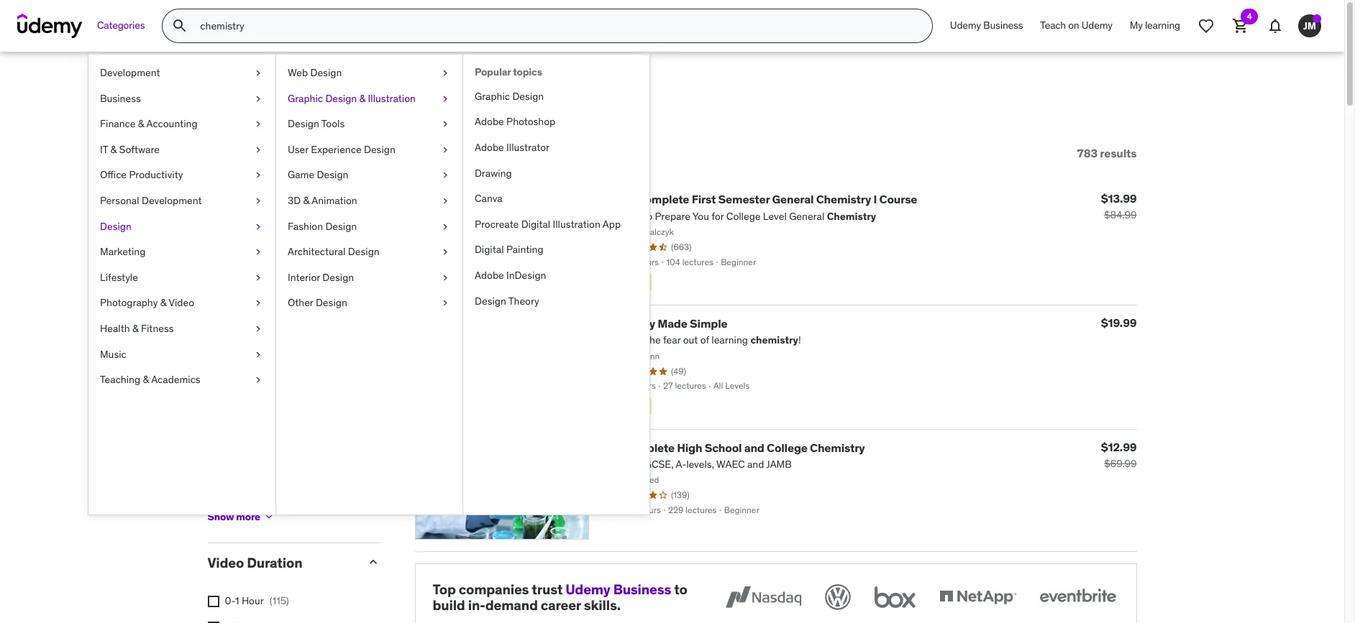 Task type: describe. For each thing, give the bounding box(es) containing it.
chemistry for the complete high school and college chemistry
[[810, 441, 865, 455]]

design down fashion design link
[[348, 245, 380, 258]]

1 vertical spatial video
[[208, 555, 244, 572]]

graphic for graphic design
[[475, 90, 510, 103]]

experience
[[311, 143, 362, 156]]

$19.99
[[1101, 316, 1137, 330]]

results for 783 results
[[1100, 146, 1137, 160]]

teaching & academics link
[[88, 368, 276, 393]]

4
[[1247, 11, 1252, 22]]

ratings button
[[208, 205, 354, 222]]

filter
[[234, 146, 262, 160]]

skills.
[[584, 597, 621, 615]]

ratings
[[208, 205, 257, 222]]

other design
[[288, 297, 347, 310]]

1 vertical spatial complete
[[623, 441, 675, 455]]

my learning
[[1130, 19, 1181, 32]]

xsmall image for it & software
[[253, 143, 264, 157]]

graphic design
[[475, 90, 544, 103]]

adobe photoshop link
[[463, 110, 650, 135]]

jm
[[1304, 19, 1317, 32]]

& for 3.5 & up (541)
[[295, 296, 301, 309]]

fitness
[[141, 322, 174, 335]]

xsmall image for design tools
[[440, 117, 451, 131]]

1 horizontal spatial illustration
[[553, 218, 601, 231]]

jm link
[[1293, 9, 1327, 43]]

adobe illustrator
[[475, 141, 550, 154]]

top
[[433, 581, 456, 598]]

illustrator
[[507, 141, 550, 154]]

tools
[[321, 117, 345, 130]]

canva
[[475, 192, 503, 205]]

my
[[1130, 19, 1143, 32]]

design up user
[[288, 117, 319, 130]]

4 link
[[1224, 9, 1258, 43]]

xsmall image for health & fitness
[[253, 322, 264, 336]]

volkswagen image
[[822, 582, 854, 613]]

photography
[[100, 297, 158, 310]]

dr. k's complete first semester general chemistry i course
[[600, 192, 917, 207]]

accounting
[[146, 117, 198, 130]]

the complete high school and college chemistry
[[600, 441, 865, 455]]

health & fitness link
[[88, 317, 276, 342]]

783 for 783 results for "chemistry"
[[208, 85, 249, 114]]

xsmall image for office productivity
[[253, 169, 264, 183]]

netapp image
[[936, 582, 1019, 613]]

architectural
[[288, 245, 346, 258]]

procreate
[[475, 218, 519, 231]]

procreate digital illustration app
[[475, 218, 621, 231]]

0-
[[225, 595, 235, 608]]

health
[[100, 322, 130, 335]]

office productivity link
[[88, 163, 276, 188]]

for
[[333, 85, 364, 114]]

office
[[100, 169, 127, 182]]

"chemistry"
[[369, 85, 500, 114]]

general
[[772, 192, 814, 207]]

design down adobe indesign
[[475, 295, 506, 308]]

music
[[100, 348, 126, 361]]

(541)
[[320, 296, 342, 309]]

$13.99 $84.99
[[1101, 192, 1137, 222]]

2 horizontal spatial business
[[984, 19, 1023, 32]]

theory
[[508, 295, 539, 308]]

language
[[208, 364, 270, 382]]

you have alerts image
[[1313, 14, 1322, 23]]

categories button
[[88, 9, 153, 43]]

game
[[288, 169, 315, 182]]

design down the (464)
[[316, 297, 347, 310]]

other
[[288, 297, 313, 310]]

& for teaching & academics
[[143, 373, 149, 386]]

graphic design link
[[463, 84, 650, 110]]

topics
[[513, 65, 542, 78]]

783 results status
[[1077, 146, 1137, 160]]

dr. k's complete first semester general chemistry i course link
[[600, 192, 917, 207]]

xsmall image for business
[[253, 92, 264, 106]]

& for health & fitness
[[132, 322, 139, 335]]

canva link
[[463, 186, 650, 212]]

xsmall image for interior design
[[440, 271, 451, 285]]

in-
[[468, 597, 485, 615]]

& for 4.5 & up (272)
[[295, 245, 301, 258]]

wishlist image
[[1198, 17, 1215, 35]]

finance & accounting
[[100, 117, 198, 130]]

interior design
[[288, 271, 354, 284]]

photography & video link
[[88, 291, 276, 317]]

graphic for graphic design & illustration
[[288, 92, 323, 105]]

procreate digital illustration app link
[[463, 212, 650, 238]]

$69.99
[[1104, 457, 1137, 470]]

xsmall image up show
[[208, 457, 219, 469]]

xsmall image for development
[[253, 66, 264, 80]]

fashion design link
[[276, 214, 463, 240]]

xsmall image for personal development
[[253, 194, 264, 208]]

lifestyle link
[[88, 265, 276, 291]]

& for it & software
[[110, 143, 117, 156]]

popular
[[475, 65, 511, 78]]

xsmall image for user experience design
[[440, 143, 451, 157]]

semester
[[718, 192, 770, 207]]

finance & accounting link
[[88, 112, 276, 137]]

adobe for adobe illustrator
[[475, 141, 504, 154]]

interior design link
[[276, 265, 463, 291]]

xsmall image for 3d & animation
[[440, 194, 451, 208]]

design theory
[[475, 295, 539, 308]]

to build in-demand career skills.
[[433, 581, 688, 615]]

xsmall image for music
[[253, 348, 264, 362]]

photoshop
[[507, 115, 555, 128]]

app
[[603, 218, 621, 231]]

up for 3.5 & up
[[303, 296, 315, 309]]

udemy business
[[950, 19, 1023, 32]]

drawing link
[[463, 161, 650, 186]]

xsmall image for game design
[[440, 169, 451, 183]]

more
[[236, 511, 260, 524]]

show more button
[[208, 503, 275, 532]]

indesign
[[507, 269, 546, 282]]

xsmall image for architectural design
[[440, 245, 451, 260]]

personal development link
[[88, 188, 276, 214]]

show
[[208, 511, 234, 524]]

graphic design & illustration link
[[276, 86, 463, 112]]

graphic design & illustration
[[288, 92, 416, 105]]

0 horizontal spatial udemy business link
[[566, 581, 671, 598]]

0 vertical spatial video
[[169, 297, 194, 310]]

design tools
[[288, 117, 345, 130]]

4.5 & up (272)
[[278, 245, 343, 258]]

academics
[[151, 373, 201, 386]]

teaching & academics
[[100, 373, 201, 386]]

adobe indesign
[[475, 269, 546, 282]]

xsmall image for design
[[253, 220, 264, 234]]

user experience design link
[[276, 137, 463, 163]]

adobe for adobe indesign
[[475, 269, 504, 282]]

xsmall image for finance & accounting
[[253, 117, 264, 131]]

783 results
[[1077, 146, 1137, 160]]

animation
[[312, 194, 357, 207]]

udemy image
[[17, 14, 83, 38]]

filter button
[[208, 131, 271, 176]]

other design link
[[276, 291, 463, 317]]



Task type: vqa. For each thing, say whether or not it's contained in the screenshot.
the bottom Business
yes



Task type: locate. For each thing, give the bounding box(es) containing it.
illustration down "web design" link
[[368, 92, 416, 105]]

fashion
[[288, 220, 323, 233]]

0 vertical spatial development
[[100, 66, 160, 79]]

2 vertical spatial adobe
[[475, 269, 504, 282]]

(12)
[[267, 481, 282, 494]]

& up fitness
[[160, 297, 166, 310]]

xsmall image right more
[[263, 512, 275, 523]]

português
[[225, 507, 271, 520]]

& down "web design" link
[[359, 92, 366, 105]]

adobe
[[475, 115, 504, 128], [475, 141, 504, 154], [475, 269, 504, 282]]

xsmall image inside fashion design link
[[440, 220, 451, 234]]

3d
[[288, 194, 301, 207]]

results up the $13.99
[[1100, 146, 1137, 160]]

results down web
[[254, 85, 328, 114]]

1 horizontal spatial results
[[1100, 146, 1137, 160]]

xsmall image left 4.5
[[253, 245, 264, 260]]

graphic down popular
[[475, 90, 510, 103]]

1 horizontal spatial video
[[208, 555, 244, 572]]

xsmall image inside other design link
[[440, 297, 451, 311]]

chemistry left "i"
[[816, 192, 871, 207]]

xsmall image inside it & software link
[[253, 143, 264, 157]]

up for 4.0 & up
[[304, 270, 315, 283]]

it
[[100, 143, 108, 156]]

adobe down graphic design
[[475, 115, 504, 128]]

business left the to
[[613, 581, 671, 598]]

0 horizontal spatial results
[[254, 85, 328, 114]]

xsmall image
[[253, 66, 264, 80], [440, 66, 451, 80], [253, 117, 264, 131], [440, 117, 451, 131], [253, 194, 264, 208], [440, 245, 451, 260], [440, 297, 451, 311], [253, 322, 264, 336], [253, 348, 264, 362], [253, 373, 264, 388], [208, 432, 219, 443], [208, 483, 219, 494], [208, 597, 219, 608], [208, 622, 219, 624]]

0 horizontal spatial udemy
[[566, 581, 611, 598]]

personal development
[[100, 194, 202, 207]]

(684)
[[264, 405, 288, 418]]

& right finance
[[138, 117, 144, 130]]

drawing
[[475, 167, 512, 180]]

xsmall image left procreate
[[440, 220, 451, 234]]

4.5
[[278, 245, 292, 258]]

xsmall image for marketing
[[253, 245, 264, 260]]

lifestyle
[[100, 271, 138, 284]]

development down office productivity 'link'
[[142, 194, 202, 207]]

xsmall image inside development "link"
[[253, 66, 264, 80]]

xsmall image left 4.0
[[253, 271, 264, 285]]

shopping cart with 4 items image
[[1232, 17, 1250, 35]]

xsmall image for photography & video
[[253, 297, 264, 311]]

& for 3d & animation
[[303, 194, 309, 207]]

design down design tools link
[[364, 143, 396, 156]]

first
[[692, 192, 716, 207]]

chemistry left made
[[600, 317, 655, 331]]

& right 3.5
[[295, 296, 301, 309]]

k's
[[618, 192, 635, 207]]

popular topics
[[475, 65, 542, 78]]

& right health at the bottom left of page
[[132, 322, 139, 335]]

1 horizontal spatial udemy business link
[[942, 9, 1032, 43]]

1 vertical spatial chemistry
[[600, 317, 655, 331]]

box image
[[871, 582, 919, 613]]

illustration down the 'canva' link at the left top
[[553, 218, 601, 231]]

it & software link
[[88, 137, 276, 163]]

productivity
[[129, 169, 183, 182]]

0 horizontal spatial graphic
[[288, 92, 323, 105]]

Search for anything text field
[[197, 14, 915, 38]]

xsmall image inside photography & video link
[[253, 297, 264, 311]]

xsmall image
[[253, 92, 264, 106], [440, 92, 451, 106], [253, 143, 264, 157], [440, 143, 451, 157], [253, 169, 264, 183], [440, 169, 451, 183], [440, 194, 451, 208], [253, 220, 264, 234], [440, 220, 451, 234], [253, 245, 264, 260], [253, 271, 264, 285], [440, 271, 451, 285], [253, 297, 264, 311], [208, 406, 219, 418], [208, 457, 219, 469], [263, 512, 275, 523]]

1 adobe from the top
[[475, 115, 504, 128]]

and
[[744, 441, 765, 455]]

0 vertical spatial digital
[[521, 218, 550, 231]]

xsmall image inside health & fitness link
[[253, 322, 264, 336]]

adobe photoshop
[[475, 115, 555, 128]]

xsmall image inside architectural design link
[[440, 245, 451, 260]]

(272)
[[320, 245, 343, 258]]

show more
[[208, 511, 260, 524]]

painting
[[506, 243, 544, 256]]

xsmall image down the filter at the top left of the page
[[253, 169, 264, 183]]

xsmall image inside music link
[[253, 348, 264, 362]]

0 horizontal spatial 783
[[208, 85, 249, 114]]

xsmall image left canva
[[440, 194, 451, 208]]

& right 4.0
[[295, 270, 301, 283]]

user experience design
[[288, 143, 396, 156]]

business up finance
[[100, 92, 141, 105]]

0 vertical spatial business
[[984, 19, 1023, 32]]

2 horizontal spatial udemy
[[1082, 19, 1113, 32]]

udemy
[[950, 19, 981, 32], [1082, 19, 1113, 32], [566, 581, 611, 598]]

0-1 hour (115)
[[225, 595, 289, 608]]

business left teach
[[984, 19, 1023, 32]]

783 for 783 results
[[1077, 146, 1098, 160]]

$13.99
[[1101, 192, 1137, 206]]

i
[[874, 192, 877, 207]]

xsmall image left drawing
[[440, 169, 451, 183]]

1 horizontal spatial digital
[[521, 218, 550, 231]]

xsmall image inside office productivity 'link'
[[253, 169, 264, 183]]

development down categories dropdown button
[[100, 66, 160, 79]]

xsmall image inside the "marketing" link
[[253, 245, 264, 260]]

submit search image
[[171, 17, 189, 35]]

xsmall image for lifestyle
[[253, 271, 264, 285]]

digital
[[521, 218, 550, 231], [475, 243, 504, 256]]

2 vertical spatial up
[[303, 296, 315, 309]]

1 horizontal spatial business
[[613, 581, 671, 598]]

xsmall image down "chemistry"
[[440, 143, 451, 157]]

chemistry for dr. k's complete first semester general chemistry i course
[[816, 192, 871, 207]]

complete right the
[[623, 441, 675, 455]]

graphic design & illustration element
[[463, 55, 650, 515]]

3 adobe from the top
[[475, 269, 504, 282]]

xsmall image inside teaching & academics link
[[253, 373, 264, 388]]

nasdaq image
[[722, 582, 805, 613]]

xsmall image for other design
[[440, 297, 451, 311]]

adobe up drawing
[[475, 141, 504, 154]]

teaching
[[100, 373, 140, 386]]

design down personal
[[100, 220, 132, 233]]

0 vertical spatial udemy business link
[[942, 9, 1032, 43]]

health & fitness
[[100, 322, 174, 335]]

design down animation
[[325, 220, 357, 233]]

adobe for adobe photoshop
[[475, 115, 504, 128]]

up left (541)
[[303, 296, 315, 309]]

1 vertical spatial adobe
[[475, 141, 504, 154]]

xsmall image left graphic design
[[440, 92, 451, 106]]

xsmall image inside user experience design link
[[440, 143, 451, 157]]

finance
[[100, 117, 136, 130]]

web
[[288, 66, 308, 79]]

personal
[[100, 194, 139, 207]]

up left the (464)
[[304, 270, 315, 283]]

udemy business link left teach
[[942, 9, 1032, 43]]

xsmall image for web design
[[440, 66, 451, 80]]

xsmall image inside lifestyle link
[[253, 271, 264, 285]]

xsmall image for fashion design
[[440, 220, 451, 234]]

xsmall image inside the interior design link
[[440, 271, 451, 285]]

xsmall image left the fashion
[[253, 220, 264, 234]]

up left "(272)"
[[303, 245, 315, 258]]

783 results for "chemistry"
[[208, 85, 500, 114]]

0 horizontal spatial business
[[100, 92, 141, 105]]

xsmall image for teaching & academics
[[253, 373, 264, 388]]

0 vertical spatial chemistry
[[816, 192, 871, 207]]

high
[[677, 441, 702, 455]]

0 vertical spatial illustration
[[368, 92, 416, 105]]

build
[[433, 597, 465, 615]]

xsmall image inside design tools link
[[440, 117, 451, 131]]

0 vertical spatial results
[[254, 85, 328, 114]]

1 vertical spatial business
[[100, 92, 141, 105]]

companies
[[459, 581, 529, 598]]

xsmall image inside business link
[[253, 92, 264, 106]]

1 vertical spatial 783
[[1077, 146, 1098, 160]]

software
[[119, 143, 160, 156]]

4.0
[[278, 270, 293, 283]]

architectural design link
[[276, 240, 463, 265]]

& right teaching in the left of the page
[[143, 373, 149, 386]]

xsmall image inside 3d & animation "link"
[[440, 194, 451, 208]]

adobe up design theory
[[475, 269, 504, 282]]

1 vertical spatial up
[[304, 270, 315, 283]]

chemistry right college
[[810, 441, 865, 455]]

development inside "link"
[[100, 66, 160, 79]]

xsmall image inside personal development link
[[253, 194, 264, 208]]

1 vertical spatial illustration
[[553, 218, 601, 231]]

notifications image
[[1267, 17, 1284, 35]]

& right 3d
[[303, 194, 309, 207]]

development
[[100, 66, 160, 79], [142, 194, 202, 207]]

0 vertical spatial complete
[[637, 192, 689, 207]]

design down "topics"
[[513, 90, 544, 103]]

xsmall image inside "web design" link
[[440, 66, 451, 80]]

graphic
[[475, 90, 510, 103], [288, 92, 323, 105]]

& right it
[[110, 143, 117, 156]]

xsmall image inside graphic design & illustration link
[[440, 92, 451, 106]]

design up tools on the left
[[325, 92, 357, 105]]

college
[[767, 441, 808, 455]]

2 adobe from the top
[[475, 141, 504, 154]]

2 vertical spatial business
[[613, 581, 671, 598]]

up for 4.5 & up
[[303, 245, 315, 258]]

graphic down web
[[288, 92, 323, 105]]

chemistry made simple
[[600, 317, 728, 331]]

architectural design
[[288, 245, 380, 258]]

& right 4.5
[[295, 245, 301, 258]]

1 horizontal spatial 783
[[1077, 146, 1098, 160]]

1 vertical spatial development
[[142, 194, 202, 207]]

xsmall image inside finance & accounting link
[[253, 117, 264, 131]]

video up 0-
[[208, 555, 244, 572]]

xsmall image inside game design link
[[440, 169, 451, 183]]

xsmall image left adobe indesign
[[440, 271, 451, 285]]

design up (541)
[[323, 271, 354, 284]]

1 vertical spatial udemy business link
[[566, 581, 671, 598]]

digital down procreate
[[475, 243, 504, 256]]

0 vertical spatial up
[[303, 245, 315, 258]]

small image
[[366, 556, 380, 570]]

design theory link
[[463, 289, 650, 314]]

783 inside status
[[1077, 146, 1098, 160]]

1 vertical spatial digital
[[475, 243, 504, 256]]

video down lifestyle link
[[169, 297, 194, 310]]

up
[[303, 245, 315, 258], [304, 270, 315, 283], [303, 296, 315, 309]]

office productivity
[[100, 169, 183, 182]]

xsmall image inside show more button
[[263, 512, 275, 523]]

0 vertical spatial 783
[[208, 85, 249, 114]]

results inside status
[[1100, 146, 1137, 160]]

web design link
[[276, 60, 463, 86]]

design up animation
[[317, 169, 348, 182]]

0 horizontal spatial illustration
[[368, 92, 416, 105]]

web design
[[288, 66, 342, 79]]

1 horizontal spatial graphic
[[475, 90, 510, 103]]

digital up painting
[[521, 218, 550, 231]]

business
[[984, 19, 1023, 32], [100, 92, 141, 105], [613, 581, 671, 598]]

& for finance & accounting
[[138, 117, 144, 130]]

game design
[[288, 169, 348, 182]]

& inside "link"
[[303, 194, 309, 207]]

on
[[1069, 19, 1080, 32]]

results for 783 results for "chemistry"
[[254, 85, 328, 114]]

xsmall image inside design link
[[253, 220, 264, 234]]

udemy business link left the to
[[566, 581, 671, 598]]

chemistry made simple link
[[600, 317, 728, 331]]

0 horizontal spatial digital
[[475, 243, 504, 256]]

eventbrite image
[[1036, 582, 1119, 613]]

complete right k's
[[637, 192, 689, 207]]

& for photography & video
[[160, 297, 166, 310]]

illustration
[[368, 92, 416, 105], [553, 218, 601, 231]]

$12.99
[[1101, 440, 1137, 454]]

& for 4.0 & up (464)
[[295, 270, 301, 283]]

xsmall image for show more
[[263, 512, 275, 523]]

adobe illustrator link
[[463, 135, 650, 161]]

1 horizontal spatial udemy
[[950, 19, 981, 32]]

0 vertical spatial adobe
[[475, 115, 504, 128]]

2 vertical spatial chemistry
[[810, 441, 865, 455]]

xsmall image left user
[[253, 143, 264, 157]]

0 horizontal spatial video
[[169, 297, 194, 310]]

results
[[254, 85, 328, 114], [1100, 146, 1137, 160]]

xsmall image for graphic design & illustration
[[440, 92, 451, 106]]

xsmall image down teaching & academics link
[[208, 406, 219, 418]]

marketing
[[100, 245, 146, 258]]

xsmall image up the filter at the top left of the page
[[253, 92, 264, 106]]

the
[[600, 441, 620, 455]]

digital painting
[[475, 243, 544, 256]]

xsmall image left 3.5
[[253, 297, 264, 311]]

my learning link
[[1121, 9, 1189, 43]]

1 vertical spatial results
[[1100, 146, 1137, 160]]

design right web
[[310, 66, 342, 79]]



